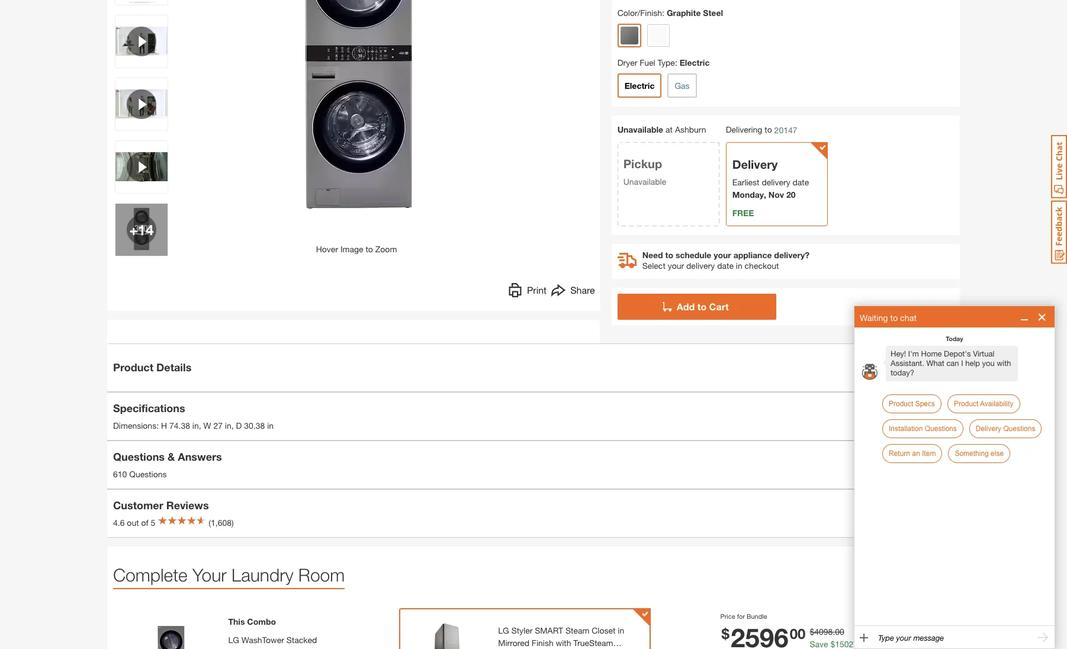 Task type: locate. For each thing, give the bounding box(es) containing it.
0 horizontal spatial date
[[717, 260, 734, 270]]

4.6 out of 5
[[113, 518, 155, 528]]

product left specs
[[889, 400, 914, 408]]

hey! i'm home depot's virtual assistant. what can i help you with today? list
[[855, 345, 1055, 383]]

1 vertical spatial .
[[854, 639, 856, 649]]

mirrored
[[498, 638, 530, 648]]

product
[[113, 361, 153, 374], [889, 400, 914, 408], [954, 400, 979, 408]]

1 horizontal spatial with
[[997, 359, 1011, 368]]

electric up gas button
[[680, 57, 710, 67]]

washtower stacked smart laundry center 4.5 cu.ft. front load washer & 7.4 cu.ft. electric dryer in graphite steel image
[[126, 618, 215, 649]]

delivery earliest delivery date monday, nov 20
[[733, 157, 809, 199]]

: left the 'graphite'
[[662, 7, 665, 18]]

need to schedule your appliance delivery? select your delivery date in checkout
[[643, 250, 810, 270]]

1 vertical spatial delivery
[[687, 260, 715, 270]]

.
[[833, 627, 835, 637], [854, 639, 856, 649]]

chat window dialog
[[854, 306, 1056, 649]]

graphite steel lg laundry centers wke100hva e1.1 image
[[116, 0, 168, 4]]

0 horizontal spatial $
[[722, 625, 730, 642]]

to inside "chat window" dialog
[[891, 313, 898, 323]]

home
[[921, 349, 942, 358]]

chat
[[900, 313, 917, 323]]

your down schedule
[[668, 260, 684, 270]]

return
[[889, 450, 910, 458]]

. left (
[[854, 639, 856, 649]]

to left zoom
[[366, 244, 373, 254]]

to
[[765, 124, 772, 134], [366, 244, 373, 254], [666, 250, 674, 260], [698, 301, 707, 312], [891, 313, 898, 323]]

share
[[571, 284, 595, 295]]

to for need
[[666, 250, 674, 260]]

, left w
[[199, 421, 201, 431]]

monday,
[[733, 189, 766, 199]]

to inside button
[[698, 301, 707, 312]]

to inside delivering to 20147
[[765, 124, 772, 134]]

$ up save
[[810, 627, 815, 637]]

of
[[141, 518, 148, 528]]

to left chat
[[891, 313, 898, 323]]

74.38
[[169, 421, 190, 431]]

delivery for delivery earliest delivery date monday, nov 20
[[733, 157, 778, 171]]

0 horizontal spatial delivery
[[687, 260, 715, 270]]

to inside need to schedule your appliance delivery? select your delivery date in checkout
[[666, 250, 674, 260]]

0 vertical spatial delivery
[[762, 177, 791, 187]]

questions & answers 610 questions
[[113, 450, 222, 479]]

delivery inside need to schedule your appliance delivery? select your delivery date in checkout
[[687, 260, 715, 270]]

questions up item
[[925, 425, 957, 433]]

assistant.
[[891, 359, 925, 368]]

delivery down product availability button
[[976, 425, 1002, 433]]

lg up mirrored
[[498, 626, 509, 636]]

with inside hey! i'm home depot's virtual assistant. what can i help you with today?
[[997, 359, 1011, 368]]

to left 20147 link
[[765, 124, 772, 134]]

: up gas button
[[675, 57, 678, 67]]

0 horizontal spatial .
[[833, 627, 835, 637]]

delivery up nov
[[762, 177, 791, 187]]

610
[[113, 469, 127, 479]]

0 horizontal spatial lg
[[228, 635, 239, 645]]

with down steam
[[556, 638, 571, 648]]

delivery down schedule
[[687, 260, 715, 270]]

1 horizontal spatial product
[[889, 400, 914, 408]]

date down appliance
[[717, 260, 734, 270]]

delivery?
[[774, 250, 810, 260]]

00 left (
[[856, 639, 865, 649]]

0 vertical spatial delivery
[[733, 157, 778, 171]]

2 horizontal spatial $
[[831, 639, 835, 649]]

return an item
[[889, 450, 936, 458]]

product specs button
[[883, 395, 942, 413]]

1 horizontal spatial $
[[810, 627, 815, 637]]

schedule
[[676, 250, 712, 260]]

1 horizontal spatial :
[[675, 57, 678, 67]]

{{windowtitle}} heading
[[860, 313, 917, 323]]

30.38
[[244, 421, 265, 431]]

2 list item from the left
[[884, 360, 887, 366]]

0 vertical spatial your
[[714, 250, 731, 260]]

0 horizontal spatial ,
[[199, 421, 201, 431]]

product availability
[[954, 400, 1014, 408]]

1 horizontal spatial delivery
[[762, 177, 791, 187]]

1 horizontal spatial 00
[[835, 627, 845, 637]]

lg
[[498, 626, 509, 636], [228, 635, 239, 645]]

0 vertical spatial date
[[793, 177, 809, 187]]

. up 1502
[[833, 627, 835, 637]]

with
[[997, 359, 1011, 368], [556, 638, 571, 648]]

4.6
[[113, 518, 125, 528]]

6310601676112 image
[[116, 141, 168, 193]]

earliest
[[733, 177, 760, 187]]

unavailable
[[618, 124, 664, 134], [624, 176, 667, 186]]

to for add
[[698, 301, 707, 312]]

your right schedule
[[714, 250, 731, 260]]

pickup
[[624, 157, 662, 170]]

lg down "this"
[[228, 635, 239, 645]]

add
[[677, 301, 695, 312]]

delivery up earliest
[[733, 157, 778, 171]]

1 horizontal spatial .
[[854, 639, 856, 649]]

1 vertical spatial date
[[717, 260, 734, 270]]

steam
[[566, 626, 590, 636]]

product inside "button"
[[113, 361, 153, 374]]

reviews
[[166, 499, 209, 512]]

$ for $
[[722, 625, 730, 642]]

something else button
[[949, 444, 1011, 463]]

i'm
[[909, 349, 919, 358]]

checkout
[[745, 260, 779, 270]]

5
[[151, 518, 155, 528]]

share button
[[552, 283, 595, 300]]

unavailable down 'pickup'
[[624, 176, 667, 186]]

hey! i'm home depot's virtual assistant. what can i help you with today?
[[891, 349, 1011, 377]]

delivery inside the delivery earliest delivery date monday, nov 20
[[733, 157, 778, 171]]

delivery questions button
[[970, 419, 1042, 438]]

1 vertical spatial with
[[556, 638, 571, 648]]

1 horizontal spatial ,
[[231, 421, 234, 431]]

1 vertical spatial electric
[[625, 80, 655, 90]]

2 horizontal spatial product
[[954, 400, 979, 408]]

in inside styler smart steam closet in mirrored finish with truestea
[[618, 626, 624, 636]]

4098
[[815, 627, 833, 637]]

to right add
[[698, 301, 707, 312]]

today heading
[[861, 333, 1049, 342]]

ashburn
[[675, 124, 706, 134]]

1 horizontal spatial delivery
[[976, 425, 1002, 433]]

product specs
[[889, 400, 935, 408]]

,
[[199, 421, 201, 431], [231, 421, 234, 431]]

:
[[662, 7, 665, 18], [675, 57, 678, 67]]

0 horizontal spatial product
[[113, 361, 153, 374]]

availability
[[980, 400, 1014, 408]]

can
[[947, 359, 959, 368]]

1 vertical spatial delivery
[[976, 425, 1002, 433]]

delivery questions
[[976, 425, 1036, 433]]

customer
[[113, 499, 163, 512]]

00 up 1502
[[835, 627, 845, 637]]

$
[[722, 625, 730, 642], [810, 627, 815, 637], [831, 639, 835, 649]]

0 horizontal spatial with
[[556, 638, 571, 648]]

save
[[810, 639, 828, 649]]

delivery
[[762, 177, 791, 187], [687, 260, 715, 270]]

out
[[127, 518, 139, 528]]

hover
[[316, 244, 338, 254]]

2 horizontal spatial 00
[[856, 639, 865, 649]]

steel
[[703, 7, 723, 18]]

cart
[[709, 301, 729, 312]]

0 horizontal spatial delivery
[[733, 157, 778, 171]]

gas
[[675, 80, 690, 90]]

1 horizontal spatial date
[[793, 177, 809, 187]]

waiting
[[860, 313, 888, 323]]

, left d
[[231, 421, 234, 431]]

image
[[341, 244, 363, 254]]

in down appliance
[[736, 260, 743, 270]]

1 horizontal spatial lg
[[498, 626, 509, 636]]

combo
[[247, 617, 276, 627]]

in
[[736, 260, 743, 270], [192, 421, 199, 431], [225, 421, 231, 431], [267, 421, 274, 431], [618, 626, 624, 636]]

color/finish : graphite steel
[[618, 7, 723, 18]]

0 vertical spatial with
[[997, 359, 1011, 368]]

laundry
[[232, 564, 294, 585]]

6310600592112 image
[[116, 78, 168, 130]]

1 horizontal spatial electric
[[680, 57, 710, 67]]

0 vertical spatial .
[[833, 627, 835, 637]]

product for product details
[[113, 361, 153, 374]]

1502
[[835, 639, 854, 649]]

end conversation image
[[1036, 310, 1049, 323]]

else
[[991, 450, 1004, 458]]

(
[[868, 639, 870, 649]]

product left availability
[[954, 400, 979, 408]]

list item
[[883, 360, 886, 366], [884, 360, 887, 366]]

add to cart
[[677, 301, 729, 312]]

electric down fuel
[[625, 80, 655, 90]]

1 horizontal spatial your
[[714, 250, 731, 260]]

styler
[[512, 626, 533, 636]]

&
[[168, 450, 175, 463]]

electric
[[680, 57, 710, 67], [625, 80, 655, 90]]

unavailable at ashburn
[[618, 124, 706, 134]]

0 vertical spatial unavailable
[[618, 124, 664, 134]]

37
[[870, 639, 879, 649]]

$ down price
[[722, 625, 730, 642]]

0 vertical spatial :
[[662, 7, 665, 18]]

to for waiting
[[891, 313, 898, 323]]

at
[[666, 124, 673, 134]]

delivery inside button
[[976, 425, 1002, 433]]

0 horizontal spatial :
[[662, 7, 665, 18]]

1 , from the left
[[199, 421, 201, 431]]

0 horizontal spatial your
[[668, 260, 684, 270]]

delivery inside the delivery earliest delivery date monday, nov 20
[[762, 177, 791, 187]]

00
[[790, 625, 806, 642], [835, 627, 845, 637], [856, 639, 865, 649]]

00 left save
[[790, 625, 806, 642]]

0 horizontal spatial electric
[[625, 80, 655, 90]]

with right you
[[997, 359, 1011, 368]]

date up 20
[[793, 177, 809, 187]]

$ 4098 . 00 save $ 1502 . 00 ( 37 %)
[[810, 627, 890, 649]]

unavailable left the at
[[618, 124, 664, 134]]

specs
[[916, 400, 935, 408]]

to right "need"
[[666, 250, 674, 260]]

$ right save
[[831, 639, 835, 649]]

product left details
[[113, 361, 153, 374]]

in right the closet
[[618, 626, 624, 636]]

your
[[714, 250, 731, 260], [668, 260, 684, 270]]



Task type: vqa. For each thing, say whether or not it's contained in the screenshot.
full
no



Task type: describe. For each thing, give the bounding box(es) containing it.
today
[[946, 335, 964, 342]]

waiting to chat
[[860, 313, 917, 323]]

gas button
[[668, 73, 697, 98]]

installation questions
[[889, 425, 957, 433]]

(1,608)
[[209, 518, 234, 528]]

in right '30.38'
[[267, 421, 274, 431]]

in inside need to schedule your appliance delivery? select your delivery date in checkout
[[736, 260, 743, 270]]

feedback link image
[[1051, 200, 1067, 264]]

27
[[213, 421, 223, 431]]

product details
[[113, 361, 192, 374]]

product for product availability
[[954, 400, 979, 408]]

with inside styler smart steam closet in mirrored finish with truestea
[[556, 638, 571, 648]]

questions right the "610"
[[129, 469, 167, 479]]

$ for $ 4098 . 00 save $ 1502 . 00 ( 37 %)
[[810, 627, 815, 637]]

virtual
[[973, 349, 995, 358]]

you
[[982, 359, 995, 368]]

+ 14
[[129, 221, 154, 238]]

free
[[733, 208, 754, 218]]

1 vertical spatial :
[[675, 57, 678, 67]]

for
[[737, 613, 745, 620]]

details
[[156, 361, 192, 374]]

pickup unavailable
[[624, 157, 667, 186]]

what
[[927, 359, 945, 368]]

h
[[161, 421, 167, 431]]

20147
[[775, 125, 798, 135]]

in left w
[[192, 421, 199, 431]]

d
[[236, 421, 242, 431]]

electric inside button
[[625, 80, 655, 90]]

electric button
[[618, 73, 662, 98]]

0 horizontal spatial 00
[[790, 625, 806, 642]]

product details button
[[107, 344, 960, 391]]

delivering
[[726, 124, 763, 134]]

1 vertical spatial your
[[668, 260, 684, 270]]

select
[[643, 260, 666, 270]]

lg image
[[404, 618, 492, 649]]

in right 27 on the left of the page
[[225, 421, 231, 431]]

nov
[[769, 189, 784, 199]]

to inside button
[[366, 244, 373, 254]]

316391992_s01 image
[[116, 203, 168, 256]]

0 vertical spatial electric
[[680, 57, 710, 67]]

this combo
[[228, 617, 276, 627]]

styler smart steam closet in mirrored finish with truestea
[[498, 626, 624, 649]]

room
[[298, 564, 345, 585]]

graphite steel image
[[621, 26, 638, 44]]

white image
[[650, 26, 667, 44]]

1 vertical spatial unavailable
[[624, 176, 667, 186]]

answers
[[178, 450, 222, 463]]

%)
[[879, 639, 890, 649]]

bundle
[[747, 613, 767, 620]]

need
[[643, 250, 663, 260]]

questions up else
[[1004, 425, 1036, 433]]

add to cart button
[[618, 294, 776, 320]]

something else
[[955, 450, 1004, 458]]

print
[[527, 284, 547, 295]]

1 list item from the left
[[883, 360, 886, 366]]

delivery for delivery questions
[[976, 425, 1002, 433]]

6310600588112 image
[[116, 15, 168, 67]]

product for product specs
[[889, 400, 914, 408]]

20147 link
[[775, 124, 798, 136]]

type
[[658, 57, 675, 67]]

+
[[129, 221, 138, 238]]

graphite
[[667, 7, 701, 18]]

something
[[955, 450, 989, 458]]

2 , from the left
[[231, 421, 234, 431]]

date inside need to schedule your appliance delivery? select your delivery date in checkout
[[717, 260, 734, 270]]

hey! i'm home depot's virtual assistant. what can i help you with today? log
[[855, 333, 1055, 469]]

14
[[138, 221, 154, 238]]

zoom
[[375, 244, 397, 254]]

installation questions button
[[883, 419, 964, 438]]

installation
[[889, 425, 923, 433]]

hover image to zoom button
[[179, 0, 534, 255]]

hey!
[[891, 349, 906, 358]]

fuel
[[640, 57, 656, 67]]

send image
[[1037, 631, 1050, 644]]

closet
[[592, 626, 616, 636]]

questions up the "610"
[[113, 450, 165, 463]]

complete your laundry room
[[113, 564, 345, 585]]

to for delivering
[[765, 124, 772, 134]]

dryer
[[618, 57, 638, 67]]

smart
[[535, 626, 563, 636]]

complete
[[113, 564, 188, 585]]

customer reviews
[[113, 499, 209, 512]]

live chat image
[[1051, 135, 1067, 198]]

print button
[[508, 283, 547, 300]]

item
[[922, 450, 936, 458]]

your
[[192, 564, 227, 585]]

minimize image
[[1018, 310, 1031, 323]]

appliance
[[734, 250, 772, 260]]

20
[[787, 189, 796, 199]]

finish
[[532, 638, 554, 648]]

product availability button
[[948, 395, 1020, 413]]

dryer fuel type : electric
[[618, 57, 710, 67]]

Type your message text field
[[878, 634, 1031, 643]]

this
[[228, 617, 245, 627]]

date inside the delivery earliest delivery date monday, nov 20
[[793, 177, 809, 187]]

price for bundle
[[721, 613, 767, 620]]



